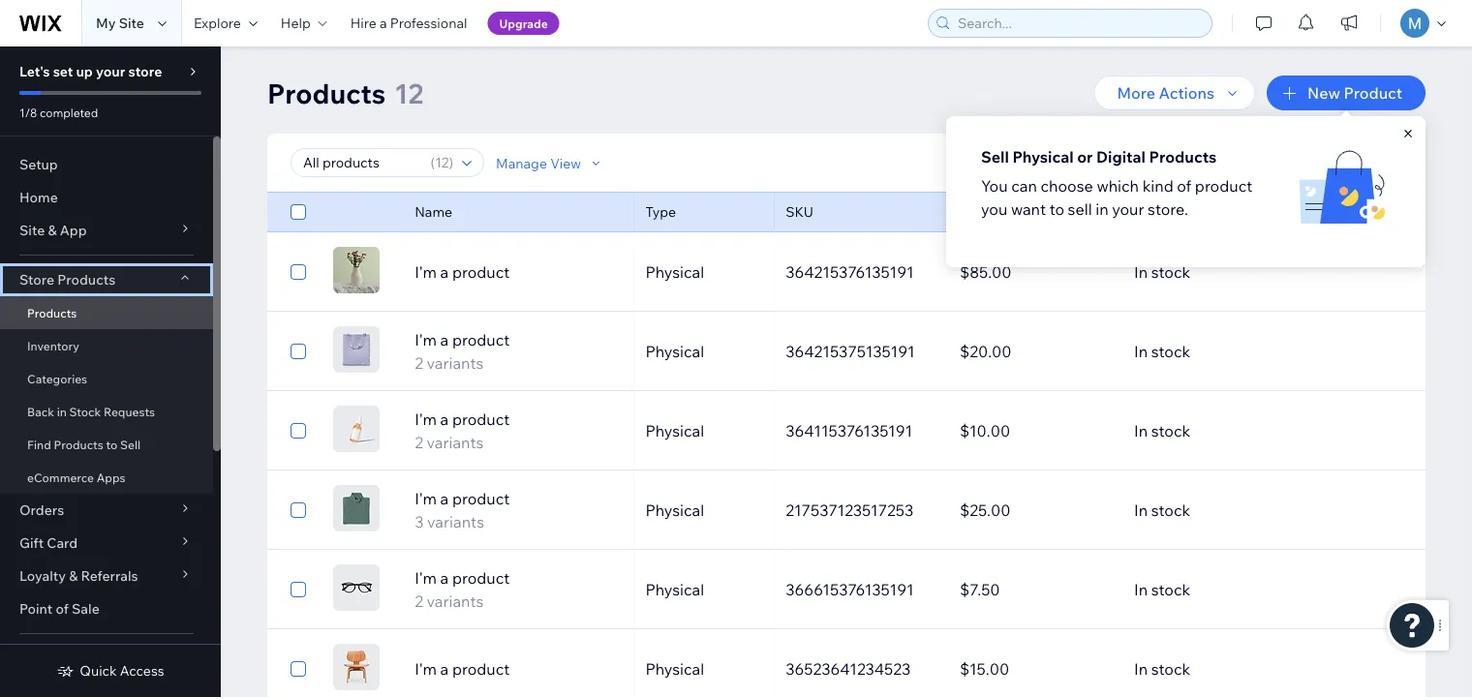 Task type: describe. For each thing, give the bounding box(es) containing it.
hire a professional link
[[339, 0, 479, 47]]

set
[[53, 63, 73, 80]]

setup link
[[0, 148, 213, 181]]

products down help button
[[267, 76, 386, 110]]

in for $10.00
[[1135, 422, 1148, 441]]

new product
[[1308, 83, 1403, 103]]

sale
[[72, 601, 100, 618]]

$15.00
[[960, 660, 1010, 679]]

setup
[[19, 156, 58, 173]]

products inside store products "popup button"
[[57, 271, 115, 288]]

store products
[[19, 271, 115, 288]]

store.
[[1148, 200, 1189, 219]]

$85.00
[[960, 263, 1012, 282]]

3
[[415, 513, 424, 532]]

digital
[[1097, 147, 1146, 167]]

more actions
[[1118, 83, 1215, 103]]

36523641234523 link
[[775, 646, 949, 693]]

$20.00
[[960, 342, 1012, 361]]

type
[[646, 203, 676, 220]]

quick
[[80, 663, 117, 680]]

or
[[1078, 147, 1094, 167]]

2 for 364215375135191
[[415, 354, 423, 373]]

site & app
[[19, 222, 87, 239]]

help button
[[269, 0, 339, 47]]

$25.00
[[960, 501, 1011, 520]]

stock
[[69, 405, 101, 419]]

variants for 217537123517253
[[427, 513, 485, 532]]

product
[[1345, 83, 1403, 103]]

kind
[[1143, 176, 1174, 196]]

gift card button
[[0, 527, 213, 560]]

physical inside sell physical or digital products you can choose which kind of product you want to sell in your store.
[[1013, 147, 1074, 167]]

home link
[[0, 181, 213, 214]]

product inside i'm a product 3 variants
[[452, 489, 510, 509]]

variants for 364115376135191
[[427, 433, 484, 453]]

& for loyalty
[[69, 568, 78, 585]]

stock for $10.00
[[1152, 422, 1191, 441]]

manage
[[496, 154, 547, 171]]

upgrade
[[500, 16, 548, 31]]

physical link for 366615376135191
[[634, 567, 775, 613]]

1 i'm from the top
[[415, 263, 437, 282]]

217537123517253
[[786, 501, 914, 520]]

view
[[551, 154, 582, 171]]

store
[[19, 271, 54, 288]]

$25.00 link
[[949, 487, 1123, 534]]

1/8
[[19, 105, 37, 120]]

of inside sell physical or digital products you can choose which kind of product you want to sell in your store.
[[1178, 176, 1192, 196]]

physical link for 364215375135191
[[634, 329, 775, 375]]

ecommerce apps link
[[0, 461, 213, 494]]

in stock link for $25.00
[[1123, 487, 1331, 534]]

your inside sell physical or digital products you can choose which kind of product you want to sell in your store.
[[1113, 200, 1145, 219]]

physical for 217537123517253
[[646, 501, 705, 520]]

364115376135191
[[786, 422, 913, 441]]

in inside sell physical or digital products you can choose which kind of product you want to sell in your store.
[[1096, 200, 1109, 219]]

$20.00 link
[[949, 329, 1123, 375]]

products 12
[[267, 76, 424, 110]]

hire a professional
[[351, 15, 468, 31]]

back in stock requests link
[[0, 395, 213, 428]]

i'm a product 2 variants for 364115376135191
[[415, 410, 510, 453]]

store products button
[[0, 264, 213, 297]]

in stock for $25.00
[[1135, 501, 1191, 520]]

in stock for $7.50
[[1135, 580, 1191, 600]]

6 i'm from the top
[[415, 660, 437, 679]]

364215376135191 link
[[775, 249, 949, 296]]

$10.00
[[960, 422, 1011, 441]]

physical link for 364115376135191
[[634, 408, 775, 454]]

in for $20.00
[[1135, 342, 1148, 361]]

ecommerce
[[27, 470, 94, 485]]

want
[[1012, 200, 1047, 219]]

more
[[1118, 83, 1156, 103]]

in stock link for $10.00
[[1123, 408, 1331, 454]]

hire
[[351, 15, 377, 31]]

$15.00 link
[[949, 646, 1123, 693]]

back
[[27, 405, 54, 419]]

sell inside sell physical or digital products you can choose which kind of product you want to sell in your store.
[[982, 147, 1010, 167]]

in stock link for $7.50
[[1123, 567, 1331, 613]]

Unsaved view field
[[297, 149, 425, 176]]

variants for 366615376135191
[[427, 592, 484, 611]]

in for $7.50
[[1135, 580, 1148, 600]]

sell physical or digital products you can choose which kind of product you want to sell in your store.
[[982, 147, 1253, 219]]

)
[[449, 154, 454, 171]]

name
[[415, 203, 453, 220]]

366615376135191 link
[[775, 567, 949, 613]]

choose
[[1041, 176, 1094, 196]]

i'm a product 2 variants for 366615376135191
[[415, 569, 510, 611]]

physical for 366615376135191
[[646, 580, 705, 600]]

find products to sell
[[27, 438, 141, 452]]

find
[[27, 438, 51, 452]]

let's
[[19, 63, 50, 80]]

36523641234523
[[786, 660, 911, 679]]

217537123517253 link
[[775, 487, 949, 534]]

i'm for 364115376135191
[[415, 410, 437, 429]]

can
[[1012, 176, 1038, 196]]

home
[[19, 189, 58, 206]]

in stock link for $85.00
[[1123, 249, 1331, 296]]

in stock for $85.00
[[1135, 263, 1191, 282]]

upgrade button
[[488, 12, 560, 35]]

stock for $7.50
[[1152, 580, 1191, 600]]

professional
[[390, 15, 468, 31]]

physical for 36523641234523
[[646, 660, 705, 679]]

stock for $15.00
[[1152, 660, 1191, 679]]

categories link
[[0, 362, 213, 395]]



Task type: vqa. For each thing, say whether or not it's contained in the screenshot.
Products 12
yes



Task type: locate. For each thing, give the bounding box(es) containing it.
6 stock from the top
[[1152, 660, 1191, 679]]

1 horizontal spatial inventory
[[1135, 203, 1195, 220]]

1 in from the top
[[1135, 263, 1148, 282]]

in
[[1135, 263, 1148, 282], [1135, 342, 1148, 361], [1135, 422, 1148, 441], [1135, 501, 1148, 520], [1135, 580, 1148, 600], [1135, 660, 1148, 679]]

1/8 completed
[[19, 105, 98, 120]]

inventory up categories
[[27, 339, 79, 353]]

physical link for 217537123517253
[[634, 487, 775, 534]]

in stock for $10.00
[[1135, 422, 1191, 441]]

5 physical link from the top
[[634, 567, 775, 613]]

point
[[19, 601, 53, 618]]

3 in from the top
[[1135, 422, 1148, 441]]

filter
[[1027, 154, 1060, 171]]

0 vertical spatial to
[[1050, 200, 1065, 219]]

& for site
[[48, 222, 57, 239]]

6 in stock link from the top
[[1123, 646, 1331, 693]]

sell
[[1068, 200, 1093, 219]]

sidebar element
[[0, 47, 221, 698]]

stock for $25.00
[[1152, 501, 1191, 520]]

2 in from the top
[[1135, 342, 1148, 361]]

0 vertical spatial site
[[119, 15, 144, 31]]

your inside sidebar element
[[96, 63, 125, 80]]

products up ecommerce apps
[[54, 438, 104, 452]]

filter button
[[992, 148, 1078, 177]]

in for $15.00
[[1135, 660, 1148, 679]]

sell up you
[[982, 147, 1010, 167]]

0 vertical spatial 12
[[395, 76, 424, 110]]

i'm inside i'm a product 3 variants
[[415, 489, 437, 509]]

in inside sidebar element
[[57, 405, 67, 419]]

0 vertical spatial inventory
[[1135, 203, 1195, 220]]

3 2 from the top
[[415, 592, 423, 611]]

i'm a product 2 variants
[[415, 330, 510, 373], [415, 410, 510, 453], [415, 569, 510, 611]]

products down store
[[27, 306, 77, 320]]

i'm a product 2 variants for 364215375135191
[[415, 330, 510, 373]]

explore
[[194, 15, 241, 31]]

1 vertical spatial 2
[[415, 433, 423, 453]]

6 in from the top
[[1135, 660, 1148, 679]]

price
[[960, 203, 992, 220]]

of left the "sale" on the left bottom
[[56, 601, 69, 618]]

inventory link
[[0, 329, 213, 362]]

1 horizontal spatial your
[[1113, 200, 1145, 219]]

None checkbox
[[291, 340, 306, 363], [291, 420, 306, 443], [291, 579, 306, 602], [291, 340, 306, 363], [291, 420, 306, 443], [291, 579, 306, 602]]

product inside sell physical or digital products you can choose which kind of product you want to sell in your store.
[[1196, 176, 1253, 196]]

0 horizontal spatial &
[[48, 222, 57, 239]]

0 horizontal spatial site
[[19, 222, 45, 239]]

i'm for 217537123517253
[[415, 489, 437, 509]]

i'm for 366615376135191
[[415, 569, 437, 588]]

1 vertical spatial search... field
[[1195, 149, 1396, 176]]

0 vertical spatial 2
[[415, 354, 423, 373]]

1 vertical spatial i'm a product
[[415, 660, 510, 679]]

actions
[[1160, 83, 1215, 103]]

your right up at the top left of the page
[[96, 63, 125, 80]]

of
[[1178, 176, 1192, 196], [56, 601, 69, 618]]

site
[[119, 15, 144, 31], [19, 222, 45, 239]]

search... field up more
[[953, 10, 1206, 37]]

store
[[128, 63, 162, 80]]

6 physical link from the top
[[634, 646, 775, 693]]

in right back
[[57, 405, 67, 419]]

i'm a product for 36523641234523
[[415, 660, 510, 679]]

2 in stock link from the top
[[1123, 329, 1331, 375]]

gift
[[19, 535, 44, 552]]

i'm for 364215375135191
[[415, 330, 437, 350]]

1 vertical spatial inventory
[[27, 339, 79, 353]]

site & app button
[[0, 214, 213, 247]]

1 horizontal spatial &
[[69, 568, 78, 585]]

in right sell
[[1096, 200, 1109, 219]]

physical
[[1013, 147, 1074, 167], [646, 263, 705, 282], [646, 342, 705, 361], [646, 422, 705, 441], [646, 501, 705, 520], [646, 580, 705, 600], [646, 660, 705, 679]]

loyalty & referrals
[[19, 568, 138, 585]]

stock for $85.00
[[1152, 263, 1191, 282]]

364115376135191 link
[[775, 408, 949, 454]]

2 i'm a product link from the top
[[403, 658, 634, 681]]

1 horizontal spatial sell
[[982, 147, 1010, 167]]

5 in stock link from the top
[[1123, 567, 1331, 613]]

in stock for $15.00
[[1135, 660, 1191, 679]]

orders button
[[0, 494, 213, 527]]

366615376135191
[[786, 580, 914, 600]]

3 in stock link from the top
[[1123, 408, 1331, 454]]

sku
[[786, 203, 814, 220]]

orders
[[19, 502, 64, 519]]

0 vertical spatial your
[[96, 63, 125, 80]]

0 horizontal spatial 12
[[395, 76, 424, 110]]

stock for $20.00
[[1152, 342, 1191, 361]]

4 in stock link from the top
[[1123, 487, 1331, 534]]

5 in from the top
[[1135, 580, 1148, 600]]

products up kind
[[1150, 147, 1217, 167]]

to left sell
[[1050, 200, 1065, 219]]

1 vertical spatial of
[[56, 601, 69, 618]]

1 in stock from the top
[[1135, 263, 1191, 282]]

products inside sell physical or digital products you can choose which kind of product you want to sell in your store.
[[1150, 147, 1217, 167]]

product
[[1196, 176, 1253, 196], [452, 263, 510, 282], [452, 330, 510, 350], [452, 410, 510, 429], [452, 489, 510, 509], [452, 569, 510, 588], [452, 660, 510, 679]]

physical for 364215375135191
[[646, 342, 705, 361]]

5 i'm from the top
[[415, 569, 437, 588]]

find products to sell link
[[0, 428, 213, 461]]

$10.00 link
[[949, 408, 1123, 454]]

0 horizontal spatial inventory
[[27, 339, 79, 353]]

2 for 366615376135191
[[415, 592, 423, 611]]

1 in stock link from the top
[[1123, 249, 1331, 296]]

4 i'm from the top
[[415, 489, 437, 509]]

quick access
[[80, 663, 164, 680]]

to inside sell physical or digital products you can choose which kind of product you want to sell in your store.
[[1050, 200, 1065, 219]]

app
[[60, 222, 87, 239]]

1 stock from the top
[[1152, 263, 1191, 282]]

ecommerce apps
[[27, 470, 126, 485]]

in stock link
[[1123, 249, 1331, 296], [1123, 329, 1331, 375], [1123, 408, 1331, 454], [1123, 487, 1331, 534], [1123, 567, 1331, 613], [1123, 646, 1331, 693]]

Search... field
[[953, 10, 1206, 37], [1195, 149, 1396, 176]]

quick access button
[[57, 663, 164, 680]]

sell inside sidebar element
[[120, 438, 141, 452]]

12 down hire a professional link on the top left
[[395, 76, 424, 110]]

1 horizontal spatial 12
[[435, 154, 449, 171]]

2 physical link from the top
[[634, 329, 775, 375]]

3 stock from the top
[[1152, 422, 1191, 441]]

in stock link for $20.00
[[1123, 329, 1331, 375]]

to up apps
[[106, 438, 118, 452]]

gift card
[[19, 535, 78, 552]]

in
[[1096, 200, 1109, 219], [57, 405, 67, 419]]

i'm
[[415, 263, 437, 282], [415, 330, 437, 350], [415, 410, 437, 429], [415, 489, 437, 509], [415, 569, 437, 588], [415, 660, 437, 679]]

in stock for $20.00
[[1135, 342, 1191, 361]]

0 horizontal spatial of
[[56, 601, 69, 618]]

1 vertical spatial site
[[19, 222, 45, 239]]

3 in stock from the top
[[1135, 422, 1191, 441]]

2 in stock from the top
[[1135, 342, 1191, 361]]

& left app
[[48, 222, 57, 239]]

0 horizontal spatial your
[[96, 63, 125, 80]]

products inside products link
[[27, 306, 77, 320]]

of right kind
[[1178, 176, 1192, 196]]

which
[[1097, 176, 1140, 196]]

my
[[96, 15, 116, 31]]

1 vertical spatial to
[[106, 438, 118, 452]]

0 vertical spatial in
[[1096, 200, 1109, 219]]

1 vertical spatial your
[[1113, 200, 1145, 219]]

up
[[76, 63, 93, 80]]

physical link for 36523641234523
[[634, 646, 775, 693]]

0 vertical spatial search... field
[[953, 10, 1206, 37]]

1 vertical spatial 12
[[435, 154, 449, 171]]

0 horizontal spatial to
[[106, 438, 118, 452]]

2 i'm a product 2 variants from the top
[[415, 410, 510, 453]]

of inside point of sale link
[[56, 601, 69, 618]]

5 stock from the top
[[1152, 580, 1191, 600]]

completed
[[40, 105, 98, 120]]

0 horizontal spatial sell
[[120, 438, 141, 452]]

0 vertical spatial i'm a product
[[415, 263, 510, 282]]

364215375135191 link
[[775, 329, 949, 375]]

inventory inside sidebar element
[[27, 339, 79, 353]]

0 vertical spatial i'm a product link
[[403, 261, 634, 284]]

& right loyalty in the bottom of the page
[[69, 568, 78, 585]]

4 physical link from the top
[[634, 487, 775, 534]]

1 i'm a product from the top
[[415, 263, 510, 282]]

variants
[[427, 354, 484, 373], [427, 433, 484, 453], [427, 513, 485, 532], [427, 592, 484, 611]]

in for $85.00
[[1135, 263, 1148, 282]]

3 i'm a product 2 variants from the top
[[415, 569, 510, 611]]

1 i'm a product 2 variants from the top
[[415, 330, 510, 373]]

i'm a product link for 36523641234523
[[403, 658, 634, 681]]

i'm a product link for 364215376135191
[[403, 261, 634, 284]]

364215375135191
[[786, 342, 915, 361]]

2 for 364115376135191
[[415, 433, 423, 453]]

site down "home"
[[19, 222, 45, 239]]

1 horizontal spatial of
[[1178, 176, 1192, 196]]

None checkbox
[[291, 201, 306, 224], [291, 261, 306, 284], [291, 499, 306, 522], [291, 658, 306, 681], [291, 201, 306, 224], [291, 261, 306, 284], [291, 499, 306, 522], [291, 658, 306, 681]]

2 vertical spatial 2
[[415, 592, 423, 611]]

site inside popup button
[[19, 222, 45, 239]]

in stock link for $15.00
[[1123, 646, 1331, 693]]

access
[[120, 663, 164, 680]]

1 i'm a product link from the top
[[403, 261, 634, 284]]

4 stock from the top
[[1152, 501, 1191, 520]]

2 stock from the top
[[1152, 342, 1191, 361]]

5 in stock from the top
[[1135, 580, 1191, 600]]

1 physical link from the top
[[634, 249, 775, 296]]

a
[[380, 15, 387, 31], [441, 263, 449, 282], [441, 330, 449, 350], [441, 410, 449, 429], [441, 489, 449, 509], [441, 569, 449, 588], [441, 660, 449, 679]]

0 vertical spatial i'm a product 2 variants
[[415, 330, 510, 373]]

2 i'm a product from the top
[[415, 660, 510, 679]]

products inside find products to sell link
[[54, 438, 104, 452]]

12 up name
[[435, 154, 449, 171]]

help
[[281, 15, 311, 31]]

physical for 364115376135191
[[646, 422, 705, 441]]

referrals
[[81, 568, 138, 585]]

you
[[982, 176, 1008, 196]]

new
[[1308, 83, 1341, 103]]

1 vertical spatial i'm a product link
[[403, 658, 634, 681]]

12
[[395, 76, 424, 110], [435, 154, 449, 171]]

1 vertical spatial &
[[69, 568, 78, 585]]

point of sale link
[[0, 593, 213, 626]]

6 in stock from the top
[[1135, 660, 1191, 679]]

new product button
[[1268, 76, 1426, 110]]

loyalty
[[19, 568, 66, 585]]

12 for ( 12 )
[[435, 154, 449, 171]]

variants inside i'm a product 3 variants
[[427, 513, 485, 532]]

1 vertical spatial in
[[57, 405, 67, 419]]

back in stock requests
[[27, 405, 155, 419]]

0 vertical spatial &
[[48, 222, 57, 239]]

2 2 from the top
[[415, 433, 423, 453]]

a inside i'm a product 3 variants
[[441, 489, 449, 509]]

your down which
[[1113, 200, 1145, 219]]

( 12 )
[[431, 154, 454, 171]]

you
[[982, 200, 1008, 219]]

manage view
[[496, 154, 582, 171]]

manage view button
[[496, 154, 605, 172]]

to inside find products to sell link
[[106, 438, 118, 452]]

site right my
[[119, 15, 144, 31]]

search... field down new at the top right
[[1195, 149, 1396, 176]]

0 horizontal spatial in
[[57, 405, 67, 419]]

2 i'm from the top
[[415, 330, 437, 350]]

1 horizontal spatial to
[[1050, 200, 1065, 219]]

1 horizontal spatial site
[[119, 15, 144, 31]]

products up products link
[[57, 271, 115, 288]]

4 in stock from the top
[[1135, 501, 1191, 520]]

more actions button
[[1095, 76, 1256, 110]]

in for $25.00
[[1135, 501, 1148, 520]]

variants for 364215375135191
[[427, 354, 484, 373]]

physical link for 364215376135191
[[634, 249, 775, 296]]

your
[[96, 63, 125, 80], [1113, 200, 1145, 219]]

3 physical link from the top
[[634, 408, 775, 454]]

physical for 364215376135191
[[646, 263, 705, 282]]

4 in from the top
[[1135, 501, 1148, 520]]

1 horizontal spatial in
[[1096, 200, 1109, 219]]

0 vertical spatial of
[[1178, 176, 1192, 196]]

my site
[[96, 15, 144, 31]]

2 vertical spatial i'm a product 2 variants
[[415, 569, 510, 611]]

i'm a product for 364215376135191
[[415, 263, 510, 282]]

card
[[47, 535, 78, 552]]

1 vertical spatial i'm a product 2 variants
[[415, 410, 510, 453]]

let's set up your store
[[19, 63, 162, 80]]

0 vertical spatial sell
[[982, 147, 1010, 167]]

sell
[[982, 147, 1010, 167], [120, 438, 141, 452]]

12 for products 12
[[395, 76, 424, 110]]

3 i'm from the top
[[415, 410, 437, 429]]

requests
[[104, 405, 155, 419]]

1 vertical spatial sell
[[120, 438, 141, 452]]

$7.50
[[960, 580, 1001, 600]]

sell down 'requests'
[[120, 438, 141, 452]]

loyalty & referrals button
[[0, 560, 213, 593]]

1 2 from the top
[[415, 354, 423, 373]]

inventory down kind
[[1135, 203, 1195, 220]]



